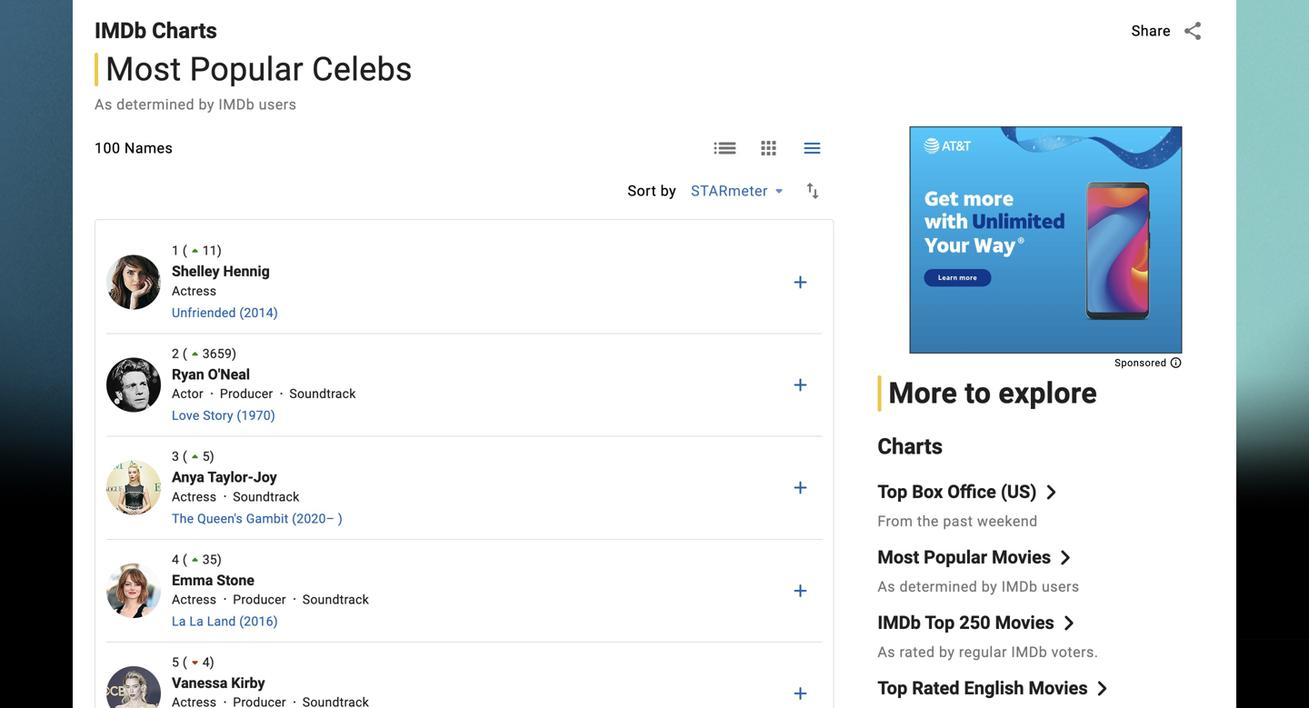 Task type: vqa. For each thing, say whether or not it's contained in the screenshot.
tv
no



Task type: describe. For each thing, give the bounding box(es) containing it.
land
[[207, 614, 236, 629]]

most popular celebs as determined by imdb users
[[95, 50, 413, 113]]

4 for 4 (
[[172, 552, 179, 567]]

sort
[[628, 182, 657, 200]]

voters.
[[1052, 644, 1099, 661]]

emma
[[172, 572, 213, 589]]

arrow drop up image for shelley hennig
[[185, 242, 204, 261]]

5 for 5
[[202, 449, 210, 464]]

imdb inside most popular celebs as determined by imdb users
[[219, 96, 255, 113]]

as inside most popular celebs as determined by imdb users
[[95, 96, 112, 113]]

shelley hennig image
[[106, 255, 161, 309]]

100
[[95, 139, 120, 157]]

top box office (us) link
[[878, 481, 1059, 503]]

la la land (2016)
[[172, 614, 278, 629]]

past
[[943, 513, 973, 530]]

anya taylor-joy
[[172, 469, 277, 486]]

vanessa
[[172, 675, 228, 692]]

0 vertical spatial movies
[[992, 547, 1051, 568]]

1 (
[[172, 243, 187, 258]]

imdb top 250 movies link
[[878, 612, 1076, 634]]

by inside most popular celebs as determined by imdb users
[[199, 96, 214, 113]]

vanessa kirby link
[[172, 675, 265, 692]]

o'neal
[[208, 366, 250, 383]]

) right (2020–
[[338, 511, 343, 526]]

share
[[1132, 22, 1171, 40]]

11
[[202, 243, 217, 258]]

grid view image
[[758, 137, 779, 159]]

determined inside most popular celebs as determined by imdb users
[[116, 96, 195, 113]]

the
[[172, 511, 194, 526]]

unfriended
[[172, 305, 236, 320]]

0 vertical spatial arrow drop down image
[[768, 180, 790, 202]]

100 names
[[95, 139, 173, 157]]

from the past weekend
[[878, 513, 1038, 530]]

box
[[912, 481, 943, 503]]

5 for 5 (
[[172, 655, 179, 670]]

producer for ryan o'neal
[[220, 386, 273, 401]]

emma stone link
[[172, 572, 254, 589]]

top rated english movies link
[[878, 678, 1110, 700]]

as rated by regular imdb voters.
[[878, 644, 1099, 661]]

most popular movies link
[[878, 547, 1073, 569]]

regular
[[959, 644, 1007, 661]]

gambit
[[246, 511, 289, 526]]

moved up 3659 in ranking element
[[185, 344, 232, 364]]

emma stone at an event for birdman or (the unexpected virtue of ignorance) (2014) image
[[106, 564, 161, 618]]

) for shelley hennig
[[217, 243, 222, 258]]

as determined by imdb users
[[878, 578, 1080, 596]]

(1970)
[[237, 408, 275, 423]]

) for vanessa kirby
[[210, 655, 214, 670]]

1 horizontal spatial determined
[[900, 578, 978, 596]]

top box office (us)
[[878, 481, 1037, 503]]

ranking 3 element
[[172, 447, 343, 466]]

1 vertical spatial soundtrack
[[233, 489, 300, 504]]

love story (1970)
[[172, 408, 275, 423]]

unfriended (2014) button
[[172, 305, 292, 320]]

stone
[[217, 572, 254, 589]]

1 vertical spatial charts
[[878, 433, 943, 459]]

5 (
[[172, 655, 187, 670]]

(2020–
[[292, 511, 335, 526]]

rated
[[900, 644, 935, 661]]

1 la from the left
[[172, 614, 186, 629]]

top rated english movies
[[878, 678, 1088, 699]]

kirby
[[231, 675, 265, 692]]

share on social media image
[[1182, 20, 1204, 42]]

3
[[172, 449, 179, 464]]

(2014)
[[239, 305, 278, 320]]

love
[[172, 408, 200, 423]]

shelley hennig actress unfriended (2014)
[[172, 263, 278, 320]]

anya taylor-joy link
[[172, 469, 277, 486]]

weekend
[[977, 513, 1038, 530]]

arrow drop up image for emma stone
[[185, 550, 204, 569]]

soundtrack for emma stone
[[303, 592, 369, 607]]

story
[[203, 408, 233, 423]]

most for celebs
[[105, 50, 181, 89]]

la la land (2016) button
[[172, 614, 369, 629]]

movies for english
[[1029, 678, 1088, 699]]

add to list image for vanessa kirby
[[789, 683, 811, 705]]

moved up 35 in ranking element
[[185, 550, 217, 569]]

vanessa kirby
[[172, 675, 265, 692]]

(2016)
[[239, 614, 278, 629]]

change sort by direction image
[[802, 180, 824, 202]]

sponsored content section
[[910, 126, 1182, 368]]

ranking 2 element
[[172, 344, 356, 364]]

joy
[[253, 469, 277, 486]]

detailed view image
[[714, 137, 736, 159]]

2 (
[[172, 346, 187, 361]]

( for anya taylor-joy
[[183, 449, 187, 464]]

as for most popular movies
[[878, 578, 895, 596]]

0 vertical spatial charts
[[152, 18, 217, 44]]

( for vanessa kirby
[[183, 655, 187, 670]]

celebs
[[312, 50, 413, 89]]

from
[[878, 513, 913, 530]]

imdb top 250 movies
[[878, 612, 1054, 634]]

producer for emma stone
[[233, 592, 286, 607]]



Task type: locate. For each thing, give the bounding box(es) containing it.
1 vertical spatial users
[[1042, 578, 1080, 596]]

selected:  compact view image
[[801, 137, 823, 159]]

top left 'rated'
[[878, 678, 908, 699]]

actress down anya
[[172, 489, 217, 504]]

) up vanessa kirby
[[210, 655, 214, 670]]

sort by
[[628, 182, 676, 200]]

1 horizontal spatial most
[[878, 547, 919, 568]]

as left rated in the right bottom of the page
[[878, 644, 895, 661]]

imdb charts
[[95, 18, 217, 44]]

popular
[[190, 50, 304, 89], [924, 547, 987, 568]]

5 inside ranking 3 element
[[202, 449, 210, 464]]

the queen's gambit (2020– ) button
[[172, 511, 343, 526]]

english
[[964, 678, 1024, 699]]

love story (1970) button
[[172, 408, 356, 423]]

chevron right inline image for most popular movies
[[1058, 551, 1073, 565]]

1 vertical spatial arrow drop down image
[[185, 653, 204, 672]]

chevron right inline image inside top box office (us) link
[[1044, 485, 1059, 500]]

charts up most popular celebs as determined by imdb users at the top left of page
[[152, 18, 217, 44]]

anya
[[172, 469, 204, 486]]

0 horizontal spatial charts
[[152, 18, 217, 44]]

actress
[[172, 284, 217, 299], [172, 489, 217, 504], [172, 592, 217, 607]]

( right the 2
[[183, 346, 187, 361]]

2
[[172, 346, 179, 361]]

2 vertical spatial arrow drop up image
[[185, 550, 204, 569]]

2 vertical spatial add to list image
[[789, 580, 811, 602]]

1 vertical spatial top
[[925, 612, 955, 634]]

) for emma stone
[[217, 552, 222, 567]]

office
[[948, 481, 996, 503]]

3 add to list image from the top
[[789, 580, 811, 602]]

0 horizontal spatial la
[[172, 614, 186, 629]]

actress down shelley
[[172, 284, 217, 299]]

ryan o'neal
[[172, 366, 250, 383]]

( right the 1
[[183, 243, 187, 258]]

1 add to list image from the top
[[789, 477, 811, 499]]

rated
[[912, 678, 960, 699]]

( inside ranking 1 element
[[183, 243, 187, 258]]

most popular movies
[[878, 547, 1051, 568]]

arrow drop up image for ryan o'neal
[[185, 344, 204, 364]]

0 vertical spatial popular
[[190, 50, 304, 89]]

charts up box
[[878, 433, 943, 459]]

3 ( from the top
[[183, 449, 187, 464]]

by down most popular movies link
[[982, 578, 998, 596]]

1 vertical spatial arrow drop up image
[[185, 344, 204, 364]]

the queen's gambit (2020– )
[[172, 511, 343, 526]]

2 vertical spatial as
[[878, 644, 895, 661]]

) inside ranking 1 element
[[217, 243, 222, 258]]

soundtrack down 'joy'
[[233, 489, 300, 504]]

1 vertical spatial producer
[[233, 592, 286, 607]]

0 horizontal spatial determined
[[116, 96, 195, 113]]

hennig
[[223, 263, 270, 280]]

0 horizontal spatial arrow drop down image
[[185, 653, 204, 672]]

the
[[917, 513, 939, 530]]

determined up names
[[116, 96, 195, 113]]

arrow drop down image
[[768, 180, 790, 202], [185, 653, 204, 672]]

by right rated in the right bottom of the page
[[939, 644, 955, 661]]

most for movies
[[878, 547, 919, 568]]

1 horizontal spatial la
[[189, 614, 204, 629]]

chevron right inline image up chevron right inline image on the right of page
[[1058, 551, 1073, 565]]

4 up vanessa
[[202, 655, 210, 670]]

( inside ranking 2 'element'
[[183, 346, 187, 361]]

) up o'neal
[[232, 346, 237, 361]]

2 add to list image from the top
[[789, 683, 811, 705]]

add to list image
[[789, 271, 811, 293], [789, 374, 811, 396], [789, 580, 811, 602]]

popular for movies
[[924, 547, 987, 568]]

) up shelley hennig link
[[217, 243, 222, 258]]

movies
[[992, 547, 1051, 568], [995, 612, 1054, 634], [1029, 678, 1088, 699]]

1 vertical spatial most
[[878, 547, 919, 568]]

most inside most popular celebs as determined by imdb users
[[105, 50, 181, 89]]

( right "3"
[[183, 449, 187, 464]]

to
[[965, 376, 991, 410]]

most down from
[[878, 547, 919, 568]]

ranking 5 element
[[172, 653, 369, 672]]

1 vertical spatial add to list image
[[789, 374, 811, 396]]

by
[[199, 96, 214, 113], [661, 182, 676, 200], [982, 578, 998, 596], [939, 644, 955, 661]]

1 ( from the top
[[183, 243, 187, 258]]

ryan o'neal link
[[172, 366, 250, 383]]

imdb
[[95, 18, 146, 44], [219, 96, 255, 113], [1002, 578, 1038, 596], [878, 612, 921, 634], [1011, 644, 1047, 661]]

as up 100
[[95, 96, 112, 113]]

0 vertical spatial as
[[95, 96, 112, 113]]

5 left moved down 4 in ranking element
[[172, 655, 179, 670]]

shelley hennig link
[[172, 263, 270, 280]]

3659
[[202, 346, 232, 361]]

1 horizontal spatial users
[[1042, 578, 1080, 596]]

producer
[[220, 386, 273, 401], [233, 592, 286, 607]]

actress for anya
[[172, 489, 217, 504]]

add to list image
[[789, 477, 811, 499], [789, 683, 811, 705]]

moved up 5 in ranking element
[[185, 447, 210, 466]]

producer up (2016)
[[233, 592, 286, 607]]

top for box
[[878, 481, 908, 503]]

3 actress from the top
[[172, 592, 217, 607]]

arrow drop up image up emma at the bottom
[[185, 550, 204, 569]]

( inside ranking 4 element
[[183, 552, 187, 567]]

emma stone
[[172, 572, 254, 589]]

shelley
[[172, 263, 220, 280]]

0 horizontal spatial 4
[[172, 552, 179, 567]]

by right sort
[[661, 182, 676, 200]]

) inside ranking 3 element
[[210, 449, 214, 464]]

users inside most popular celebs as determined by imdb users
[[259, 96, 297, 113]]

2 vertical spatial actress
[[172, 592, 217, 607]]

movies for 250
[[995, 612, 1054, 634]]

1 vertical spatial movies
[[995, 612, 1054, 634]]

actor
[[172, 386, 204, 401]]

most down imdb charts
[[105, 50, 181, 89]]

chevron right inline image
[[1044, 485, 1059, 500], [1058, 551, 1073, 565], [1095, 681, 1110, 696]]

3 arrow drop up image from the top
[[185, 550, 204, 569]]

chevron right inline image inside most popular movies link
[[1058, 551, 1073, 565]]

more to explore
[[888, 376, 1097, 410]]

vanessa kirby image
[[106, 666, 161, 708]]

4 (
[[172, 552, 187, 567]]

4
[[172, 552, 179, 567], [202, 655, 210, 670]]

0 vertical spatial arrow drop up image
[[185, 242, 204, 261]]

chevron right inline image right (us)
[[1044, 485, 1059, 500]]

actress down emma at the bottom
[[172, 592, 217, 607]]

0 vertical spatial users
[[259, 96, 297, 113]]

1 horizontal spatial charts
[[878, 433, 943, 459]]

( for shelley hennig
[[183, 243, 187, 258]]

0 vertical spatial add to list image
[[789, 477, 811, 499]]

) for anya taylor-joy
[[210, 449, 214, 464]]

movies down weekend
[[992, 547, 1051, 568]]

3 (
[[172, 449, 187, 464]]

0 horizontal spatial most
[[105, 50, 181, 89]]

actress inside shelley hennig actress unfriended (2014)
[[172, 284, 217, 299]]

moved up 11 in ranking element
[[185, 242, 217, 261]]

ryan
[[172, 366, 204, 383]]

top up from
[[878, 481, 908, 503]]

1 add to list image from the top
[[789, 271, 811, 293]]

( up emma at the bottom
[[183, 552, 187, 567]]

2 la from the left
[[189, 614, 204, 629]]

(
[[183, 243, 187, 258], [183, 346, 187, 361], [183, 449, 187, 464], [183, 552, 187, 567], [183, 655, 187, 670]]

as down from
[[878, 578, 895, 596]]

) inside ranking 2 'element'
[[232, 346, 237, 361]]

) for ryan o'neal
[[232, 346, 237, 361]]

1 vertical spatial add to list image
[[789, 683, 811, 705]]

2 vertical spatial top
[[878, 678, 908, 699]]

taylor-
[[208, 469, 253, 486]]

add to list image for ryan o'neal
[[789, 374, 811, 396]]

soundtrack
[[289, 386, 356, 401], [233, 489, 300, 504], [303, 592, 369, 607]]

soundtrack for ryan o'neal
[[289, 386, 356, 401]]

arrow drop down image up vanessa
[[185, 653, 204, 672]]

soundtrack up love story (1970) button
[[289, 386, 356, 401]]

0 vertical spatial soundtrack
[[289, 386, 356, 401]]

2 add to list image from the top
[[789, 374, 811, 396]]

determined down the most popular movies
[[900, 578, 978, 596]]

popular for celebs
[[190, 50, 304, 89]]

movies down voters.
[[1029, 678, 1088, 699]]

la up the 5 (
[[172, 614, 186, 629]]

1 vertical spatial determined
[[900, 578, 978, 596]]

0 horizontal spatial popular
[[190, 50, 304, 89]]

5 right 3 (
[[202, 449, 210, 464]]

) up emma stone
[[217, 552, 222, 567]]

anya taylor-joy at an event for emma. (2020) image
[[106, 461, 161, 515]]

starmeter
[[691, 182, 768, 200]]

5 ( from the top
[[183, 655, 187, 670]]

top for rated
[[878, 678, 908, 699]]

ranking 4 element
[[172, 550, 369, 569]]

add to list image for emma stone
[[789, 580, 811, 602]]

chevron right inline image for top rated english movies
[[1095, 681, 1110, 696]]

) right arrow drop up image
[[210, 449, 214, 464]]

0 vertical spatial determined
[[116, 96, 195, 113]]

popular inside most popular celebs as determined by imdb users
[[190, 50, 304, 89]]

la
[[172, 614, 186, 629], [189, 614, 204, 629]]

4 inside moved down 4 in ranking element
[[202, 655, 210, 670]]

(us)
[[1001, 481, 1037, 503]]

arrow drop up image right the 2
[[185, 344, 204, 364]]

2 ( from the top
[[183, 346, 187, 361]]

1 actress from the top
[[172, 284, 217, 299]]

add to list image for anya taylor-joy
[[789, 477, 811, 499]]

1
[[172, 243, 179, 258]]

0 vertical spatial actress
[[172, 284, 217, 299]]

queen's
[[197, 511, 243, 526]]

more
[[888, 376, 957, 410]]

most
[[105, 50, 181, 89], [878, 547, 919, 568]]

as for imdb top 250 movies
[[878, 644, 895, 661]]

as
[[95, 96, 112, 113], [878, 578, 895, 596], [878, 644, 895, 661]]

chevron right inline image down voters.
[[1095, 681, 1110, 696]]

2 arrow drop up image from the top
[[185, 344, 204, 364]]

0 vertical spatial most
[[105, 50, 181, 89]]

arrow drop up image
[[185, 447, 204, 466]]

top left 250
[[925, 612, 955, 634]]

chevron right inline image
[[1062, 616, 1076, 631]]

arrow drop up image right the 1
[[185, 242, 204, 261]]

moved down 4 in ranking element
[[185, 653, 210, 672]]

users
[[259, 96, 297, 113], [1042, 578, 1080, 596]]

ranking 1 element
[[172, 242, 292, 261]]

0 vertical spatial 5
[[202, 449, 210, 464]]

by down imdb charts
[[199, 96, 214, 113]]

arrow drop down image left change sort by direction icon
[[768, 180, 790, 202]]

0 vertical spatial producer
[[220, 386, 273, 401]]

sponsored
[[1115, 357, 1170, 368]]

1 arrow drop up image from the top
[[185, 242, 204, 261]]

top
[[878, 481, 908, 503], [925, 612, 955, 634], [878, 678, 908, 699]]

0 horizontal spatial 5
[[172, 655, 179, 670]]

2 vertical spatial movies
[[1029, 678, 1088, 699]]

4 inside ranking 4 element
[[172, 552, 179, 567]]

producer up (1970) on the bottom left of page
[[220, 386, 273, 401]]

1 horizontal spatial arrow drop down image
[[768, 180, 790, 202]]

actress for emma
[[172, 592, 217, 607]]

1 horizontal spatial 5
[[202, 449, 210, 464]]

) inside ranking 5 element
[[210, 655, 214, 670]]

0 vertical spatial add to list image
[[789, 271, 811, 293]]

1 vertical spatial popular
[[924, 547, 987, 568]]

chevron right inline image inside top rated english movies link
[[1095, 681, 1110, 696]]

0 horizontal spatial users
[[259, 96, 297, 113]]

1 horizontal spatial 4
[[202, 655, 210, 670]]

35
[[202, 552, 217, 567]]

4 for 4
[[202, 655, 210, 670]]

ryan o'neal in tough guys don't dance (1987) image
[[106, 358, 161, 412]]

2 vertical spatial soundtrack
[[303, 592, 369, 607]]

5
[[202, 449, 210, 464], [172, 655, 179, 670]]

2 actress from the top
[[172, 489, 217, 504]]

1 vertical spatial 4
[[202, 655, 210, 670]]

0 vertical spatial chevron right inline image
[[1044, 485, 1059, 500]]

1 vertical spatial actress
[[172, 489, 217, 504]]

0 vertical spatial 4
[[172, 552, 179, 567]]

explore
[[999, 376, 1097, 410]]

( inside ranking 5 element
[[183, 655, 187, 670]]

1 vertical spatial chevron right inline image
[[1058, 551, 1073, 565]]

1 horizontal spatial popular
[[924, 547, 987, 568]]

( inside ranking 3 element
[[183, 449, 187, 464]]

4 left the moved up 35 in ranking element
[[172, 552, 179, 567]]

( for emma stone
[[183, 552, 187, 567]]

charts
[[152, 18, 217, 44], [878, 433, 943, 459]]

movies left chevron right inline image on the right of page
[[995, 612, 1054, 634]]

0 vertical spatial top
[[878, 481, 908, 503]]

( for ryan o'neal
[[183, 346, 187, 361]]

4 ( from the top
[[183, 552, 187, 567]]

chevron right inline image for top box office (us)
[[1044, 485, 1059, 500]]

2 vertical spatial chevron right inline image
[[1095, 681, 1110, 696]]

soundtrack up la la land (2016) button in the left of the page
[[303, 592, 369, 607]]

determined
[[116, 96, 195, 113], [900, 578, 978, 596]]

names
[[124, 139, 173, 157]]

1 vertical spatial as
[[878, 578, 895, 596]]

arrow drop up image
[[185, 242, 204, 261], [185, 344, 204, 364], [185, 550, 204, 569]]

( up vanessa
[[183, 655, 187, 670]]

1 vertical spatial 5
[[172, 655, 179, 670]]

250
[[959, 612, 991, 634]]

la left land
[[189, 614, 204, 629]]

) inside ranking 4 element
[[217, 552, 222, 567]]



